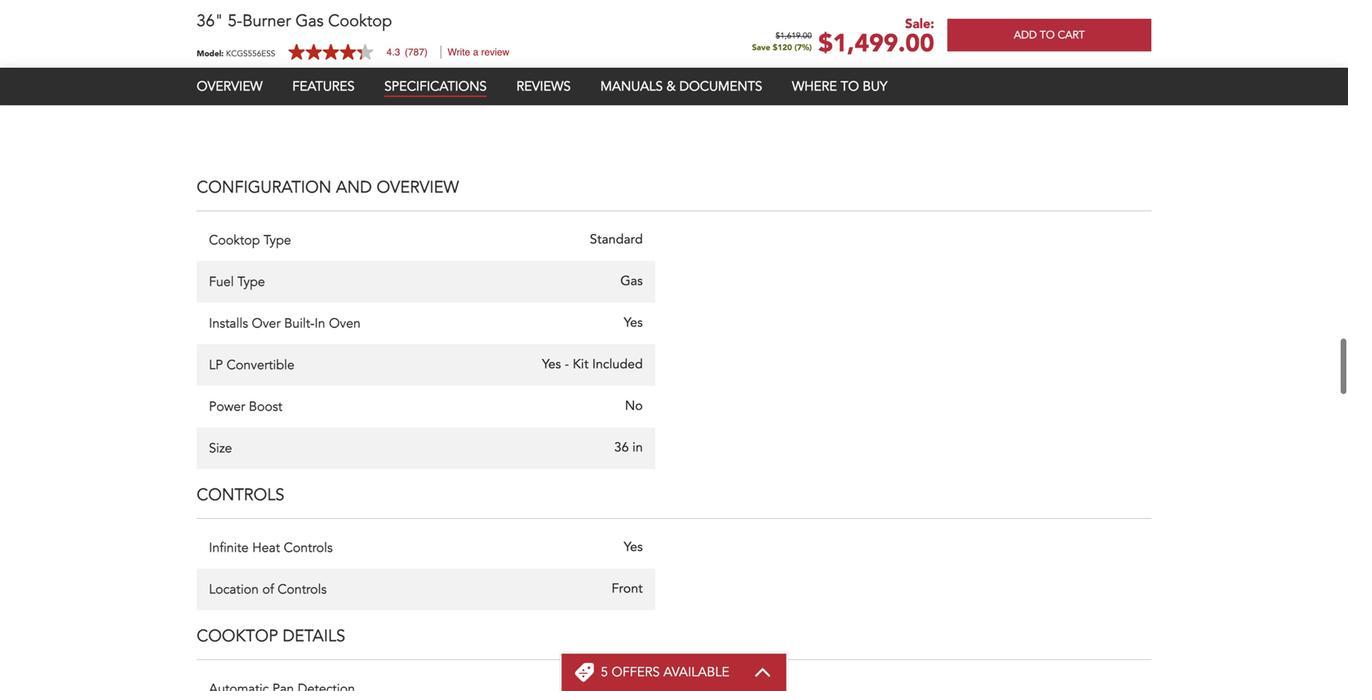 Task type: describe. For each thing, give the bounding box(es) containing it.
power
[[209, 398, 245, 416]]

sale:
[[905, 15, 934, 33]]

36
[[614, 442, 629, 455]]

-
[[565, 359, 569, 372]]

kit
[[573, 359, 589, 372]]

to
[[1040, 28, 1055, 42]]

overview link
[[197, 78, 263, 95]]

36"
[[197, 10, 223, 32]]

lp convertible
[[209, 356, 294, 374]]

chevron icon image
[[754, 667, 772, 677]]

review
[[481, 47, 509, 58]]

4.3
[[387, 47, 400, 58]]

reviews link
[[516, 78, 571, 95]]

controls for of
[[278, 581, 327, 599]]

$1,619.00
[[776, 32, 812, 40]]

a
[[473, 47, 478, 58]]

documents
[[679, 78, 762, 95]]

model: kcgs556ess
[[197, 48, 275, 59]]

built-
[[284, 315, 315, 333]]

type for cooktop type
[[264, 231, 291, 249]]

configuration and overview
[[197, 176, 459, 199]]

installs over built-in oven
[[209, 315, 361, 333]]

of
[[262, 581, 274, 599]]

manuals & documents
[[600, 78, 762, 95]]

fuel
[[209, 273, 234, 291]]

manuals & documents link
[[600, 78, 762, 95]]

write a review
[[448, 47, 509, 58]]

location of controls
[[209, 581, 327, 599]]

features
[[292, 78, 355, 95]]

where to buy
[[792, 78, 887, 95]]

size
[[209, 440, 232, 457]]

5
[[601, 663, 608, 681]]

included
[[592, 359, 643, 372]]

cooktop details
[[197, 625, 345, 648]]

standard
[[590, 234, 643, 247]]

heading containing 5
[[601, 663, 729, 681]]

specifications
[[384, 78, 487, 95]]

yes - kit included
[[542, 359, 643, 372]]

0 vertical spatial controls
[[197, 484, 284, 506]]

configuration
[[197, 176, 331, 199]]

where to buy link
[[792, 78, 887, 95]]

$1,499.00
[[818, 27, 934, 60]]

controls for heat
[[284, 539, 333, 557]]

save
[[752, 42, 770, 53]]

offers
[[612, 663, 660, 681]]

over
[[252, 315, 281, 333]]

oven
[[329, 315, 361, 333]]

cooktop type
[[209, 231, 291, 249]]

fuel type
[[209, 273, 265, 291]]

power boost
[[209, 398, 282, 416]]

0 horizontal spatial gas
[[295, 10, 324, 32]]

(7%)
[[794, 42, 812, 53]]

installs
[[209, 315, 248, 333]]

burner
[[242, 10, 291, 32]]

manuals
[[600, 78, 663, 95]]

&
[[666, 78, 676, 95]]

add to cart
[[1014, 28, 1085, 42]]

5-
[[228, 10, 242, 32]]



Task type: vqa. For each thing, say whether or not it's contained in the screenshot.


Task type: locate. For each thing, give the bounding box(es) containing it.
controls right of
[[278, 581, 327, 599]]

2 vertical spatial controls
[[278, 581, 327, 599]]

heat
[[252, 539, 280, 557]]

reviews
[[516, 78, 571, 95]]

0 vertical spatial type
[[264, 231, 291, 249]]

overview
[[197, 78, 263, 95], [377, 176, 459, 199]]

cooktop for cooktop type
[[209, 231, 260, 249]]

specifications link
[[384, 78, 487, 97]]

gas down standard
[[620, 275, 643, 289]]

36 in
[[614, 442, 643, 455]]

promo tag image
[[575, 663, 594, 682]]

gas
[[295, 10, 324, 32], [620, 275, 643, 289]]

$1,619.00 save $120 (7%)
[[752, 32, 812, 53]]

4.3 (787)
[[387, 47, 428, 58]]

model:
[[197, 48, 224, 59]]

1 horizontal spatial overview
[[377, 176, 459, 199]]

(787)
[[405, 47, 428, 58]]

overview down 'model: kcgs556ess'
[[197, 78, 263, 95]]

yes for infinite heat controls
[[624, 542, 643, 555]]

yes for installs over built-in oven
[[624, 317, 643, 330]]

1 vertical spatial controls
[[284, 539, 333, 557]]

heading
[[601, 663, 729, 681]]

yes up included
[[624, 317, 643, 330]]

write a review button
[[448, 47, 509, 58]]

cart
[[1058, 28, 1085, 42]]

cooktop
[[328, 10, 392, 32], [209, 231, 260, 249], [197, 625, 278, 648]]

details
[[283, 625, 345, 648]]

in
[[632, 442, 643, 455]]

yes up the front
[[624, 542, 643, 555]]

$120
[[773, 42, 792, 53]]

overview right and
[[377, 176, 459, 199]]

yes
[[624, 317, 643, 330], [542, 359, 561, 372], [624, 542, 643, 555]]

buy
[[863, 78, 887, 95]]

to
[[841, 78, 859, 95]]

1 horizontal spatial gas
[[620, 275, 643, 289]]

kcgs556ess
[[226, 48, 275, 59]]

1 vertical spatial yes
[[542, 359, 561, 372]]

convertible
[[227, 356, 294, 374]]

controls down size
[[197, 484, 284, 506]]

cooktop up 'fuel type'
[[209, 231, 260, 249]]

features link
[[292, 78, 355, 95]]

2 vertical spatial cooktop
[[197, 625, 278, 648]]

controls right heat
[[284, 539, 333, 557]]

sale: $1,499.00
[[818, 15, 934, 60]]

add
[[1014, 28, 1037, 42]]

2 vertical spatial yes
[[624, 542, 643, 555]]

1 vertical spatial cooktop
[[209, 231, 260, 249]]

gas right burner at top left
[[295, 10, 324, 32]]

location
[[209, 581, 259, 599]]

0 vertical spatial cooktop
[[328, 10, 392, 32]]

in
[[315, 315, 325, 333]]

cooktop for cooktop details
[[197, 625, 278, 648]]

write
[[448, 47, 470, 58]]

0 vertical spatial gas
[[295, 10, 324, 32]]

5 offers available
[[601, 663, 729, 681]]

infinite heat controls
[[209, 539, 333, 557]]

0 horizontal spatial overview
[[197, 78, 263, 95]]

where
[[792, 78, 837, 95]]

1 vertical spatial type
[[237, 273, 265, 291]]

type for fuel type
[[237, 273, 265, 291]]

boost
[[249, 398, 282, 416]]

add to cart button
[[947, 19, 1151, 51]]

front
[[612, 583, 643, 596]]

available
[[663, 663, 729, 681]]

0 vertical spatial yes
[[624, 317, 643, 330]]

cooktop down location
[[197, 625, 278, 648]]

and
[[336, 176, 372, 199]]

lp
[[209, 356, 223, 374]]

type down configuration
[[264, 231, 291, 249]]

infinite
[[209, 539, 249, 557]]

controls
[[197, 484, 284, 506], [284, 539, 333, 557], [278, 581, 327, 599]]

cooktop up 4.3
[[328, 10, 392, 32]]

36" 5-burner gas cooktop
[[197, 10, 392, 32]]

no
[[625, 400, 643, 413]]

1 vertical spatial overview
[[377, 176, 459, 199]]

0 vertical spatial overview
[[197, 78, 263, 95]]

type
[[264, 231, 291, 249], [237, 273, 265, 291]]

1 vertical spatial gas
[[620, 275, 643, 289]]

type right fuel
[[237, 273, 265, 291]]

yes left -
[[542, 359, 561, 372]]



